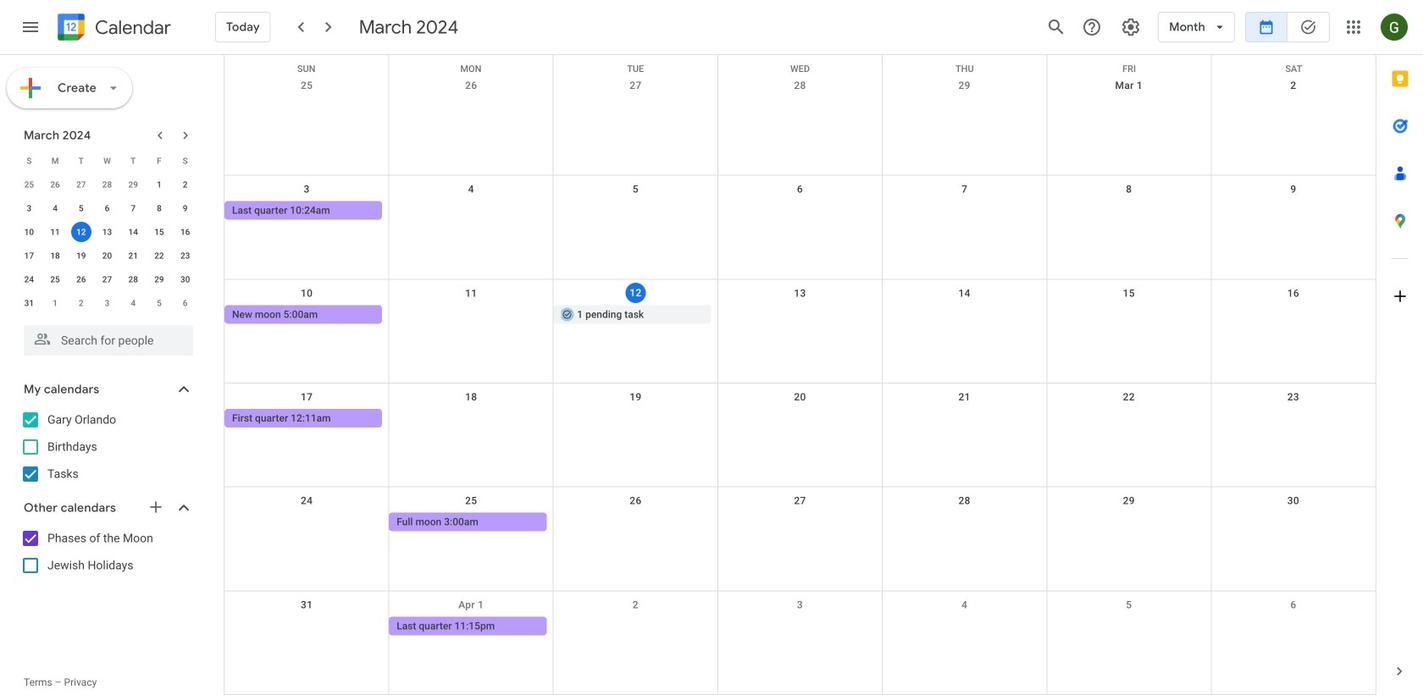 Task type: describe. For each thing, give the bounding box(es) containing it.
cell inside march 2024 grid
[[68, 220, 94, 244]]

add other calendars image
[[147, 499, 164, 516]]

4 element
[[45, 198, 65, 219]]

7 element
[[123, 198, 143, 219]]

29 element
[[149, 269, 169, 290]]

february 28 element
[[97, 175, 117, 195]]

2 element
[[175, 175, 195, 195]]

april 4 element
[[123, 293, 143, 314]]

30 element
[[175, 269, 195, 290]]

1 element
[[149, 175, 169, 195]]

heading inside calendar element
[[92, 17, 171, 38]]

25 element
[[45, 269, 65, 290]]

13 element
[[97, 222, 117, 242]]

11 element
[[45, 222, 65, 242]]

my calendars list
[[3, 407, 210, 488]]

february 29 element
[[123, 175, 143, 195]]

settings menu image
[[1121, 17, 1142, 37]]

Search for people text field
[[34, 325, 183, 356]]

3 element
[[19, 198, 39, 219]]

calendar element
[[54, 10, 171, 47]]

main drawer image
[[20, 17, 41, 37]]

8 element
[[149, 198, 169, 219]]

april 2 element
[[71, 293, 91, 314]]

24 element
[[19, 269, 39, 290]]

21 element
[[123, 246, 143, 266]]

10 element
[[19, 222, 39, 242]]

february 25 element
[[19, 175, 39, 195]]



Task type: locate. For each thing, give the bounding box(es) containing it.
18 element
[[45, 246, 65, 266]]

other calendars list
[[3, 525, 210, 580]]

row group
[[16, 173, 198, 315]]

april 1 element
[[45, 293, 65, 314]]

heading
[[92, 17, 171, 38]]

14 element
[[123, 222, 143, 242]]

20 element
[[97, 246, 117, 266]]

cell
[[389, 201, 554, 222], [554, 201, 718, 222], [883, 201, 1047, 222], [1047, 201, 1212, 222], [1212, 201, 1376, 222], [68, 220, 94, 244], [389, 305, 554, 326], [883, 305, 1047, 326], [1047, 305, 1212, 326], [1212, 305, 1376, 326], [389, 409, 554, 430], [554, 409, 718, 430], [883, 409, 1047, 430], [1047, 409, 1212, 430], [1212, 409, 1376, 430], [225, 513, 389, 534], [554, 513, 718, 534], [883, 513, 1047, 534], [1047, 513, 1212, 534], [1212, 513, 1376, 534], [225, 617, 389, 638], [554, 617, 718, 638], [883, 617, 1047, 638], [1047, 617, 1212, 638], [1212, 617, 1376, 638]]

16 element
[[175, 222, 195, 242]]

26 element
[[71, 269, 91, 290]]

22 element
[[149, 246, 169, 266]]

april 3 element
[[97, 293, 117, 314]]

april 5 element
[[149, 293, 169, 314]]

15 element
[[149, 222, 169, 242]]

9 element
[[175, 198, 195, 219]]

6 element
[[97, 198, 117, 219]]

19 element
[[71, 246, 91, 266]]

17 element
[[19, 246, 39, 266]]

row
[[225, 55, 1376, 74], [225, 72, 1376, 176], [16, 149, 198, 173], [16, 173, 198, 197], [225, 176, 1376, 280], [16, 197, 198, 220], [16, 220, 198, 244], [16, 244, 198, 268], [16, 268, 198, 292], [225, 280, 1376, 384], [16, 292, 198, 315], [225, 384, 1376, 488], [225, 488, 1376, 592], [225, 592, 1376, 696]]

5 element
[[71, 198, 91, 219]]

grid
[[224, 55, 1376, 696]]

31 element
[[19, 293, 39, 314]]

april 6 element
[[175, 293, 195, 314]]

23 element
[[175, 246, 195, 266]]

tab list
[[1377, 55, 1424, 648]]

None search field
[[0, 319, 210, 356]]

27 element
[[97, 269, 117, 290]]

12, today element
[[71, 222, 91, 242]]

march 2024 grid
[[16, 149, 198, 315]]

28 element
[[123, 269, 143, 290]]

february 26 element
[[45, 175, 65, 195]]

february 27 element
[[71, 175, 91, 195]]



Task type: vqa. For each thing, say whether or not it's contained in the screenshot.
the 13 element
yes



